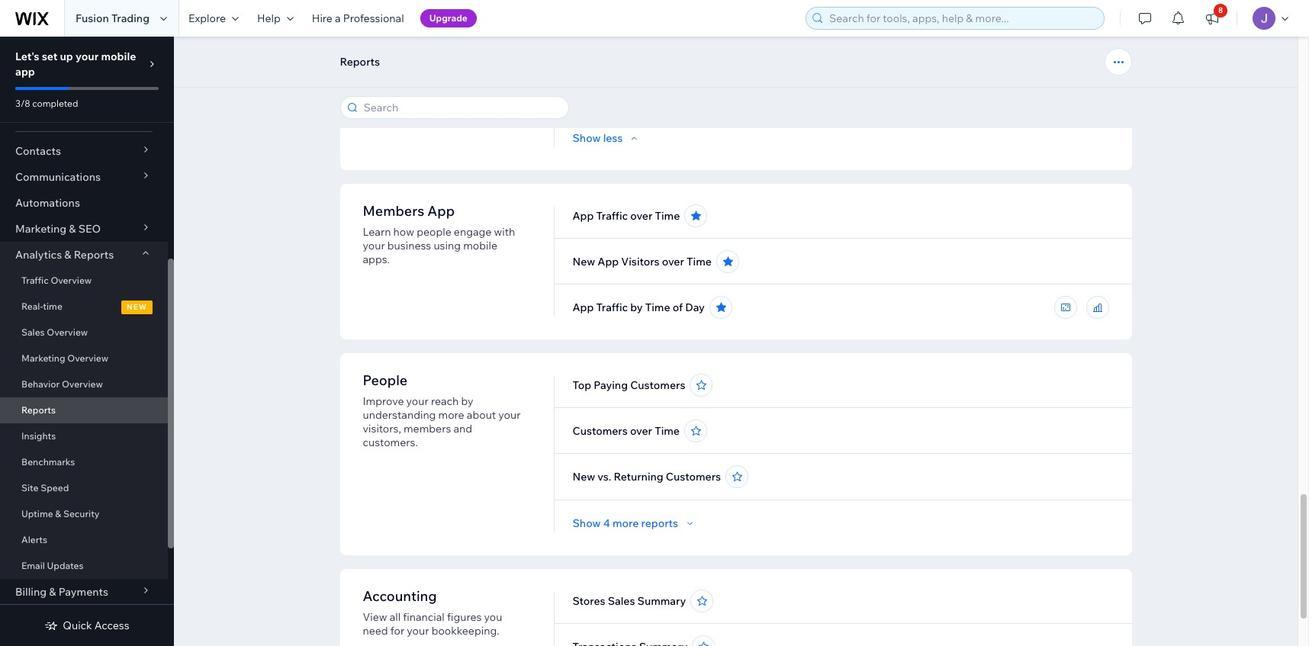 Task type: describe. For each thing, give the bounding box(es) containing it.
upgrade button
[[420, 9, 477, 27]]

new for new app visitors over time
[[573, 255, 595, 269]]

time
[[43, 301, 62, 312]]

communications button
[[0, 164, 168, 190]]

Search for tools, apps, help & more... field
[[825, 8, 1100, 29]]

benchmarks
[[21, 456, 75, 468]]

marketing for marketing & seo
[[15, 222, 67, 236]]

marketing for marketing overview
[[21, 353, 65, 364]]

figures
[[447, 611, 482, 624]]

over for submissions
[[668, 39, 690, 53]]

insights link
[[0, 424, 168, 450]]

hire a professional
[[312, 11, 404, 25]]

overview for behavior overview
[[62, 379, 103, 390]]

stores
[[573, 595, 606, 608]]

2 vertical spatial customers
[[666, 470, 721, 484]]

stores sales summary
[[573, 595, 686, 608]]

app traffic over time
[[573, 209, 680, 223]]

Search field
[[359, 97, 564, 118]]

more inside people improve your reach by understanding more about your visitors, members and customers.
[[439, 408, 465, 422]]

your inside let's set up your mobile app
[[76, 50, 99, 63]]

upgrade
[[429, 12, 468, 24]]

bookkeeping.
[[432, 624, 500, 638]]

fusion
[[76, 11, 109, 25]]

security
[[63, 508, 100, 520]]

clicks
[[609, 85, 640, 98]]

& for analytics
[[64, 248, 71, 262]]

1 vertical spatial sales
[[608, 595, 635, 608]]

people
[[363, 372, 408, 389]]

& for billing
[[49, 585, 56, 599]]

analytics
[[15, 248, 62, 262]]

with
[[494, 225, 515, 239]]

marketing & seo
[[15, 222, 101, 236]]

time for app traffic by time of day
[[645, 301, 671, 314]]

app inside members app learn how people engage with your business using mobile apps.
[[428, 202, 455, 220]]

accounting view all financial figures you need for your bookkeeping.
[[363, 588, 503, 638]]

8 button
[[1196, 0, 1230, 37]]

you
[[484, 611, 503, 624]]

billing & payments button
[[0, 579, 168, 605]]

learn
[[363, 225, 391, 239]]

behavior overview link
[[0, 372, 168, 398]]

your right about
[[499, 408, 521, 422]]

3/8
[[15, 98, 30, 109]]

set
[[42, 50, 58, 63]]

uptime
[[21, 508, 53, 520]]

sales overview
[[21, 327, 88, 338]]

email updates
[[21, 560, 84, 572]]

traffic overview link
[[0, 268, 168, 294]]

payments
[[58, 585, 108, 599]]

quick access
[[63, 619, 129, 633]]

all
[[390, 611, 401, 624]]

engage
[[454, 225, 492, 239]]

app traffic by time of day
[[573, 301, 705, 314]]

automations link
[[0, 190, 168, 216]]

marketing & seo button
[[0, 216, 168, 242]]

reports button
[[332, 50, 388, 73]]

1 horizontal spatial more
[[613, 517, 639, 530]]

explore
[[189, 11, 226, 25]]

marketing overview
[[21, 353, 108, 364]]

summary
[[638, 595, 686, 608]]

members
[[363, 202, 425, 220]]

accounting
[[363, 588, 437, 605]]

top
[[573, 379, 592, 392]]

over for traffic
[[631, 209, 653, 223]]

business
[[388, 239, 431, 253]]

over for clicks
[[642, 85, 664, 98]]

traffic overview
[[21, 275, 92, 286]]

vs.
[[598, 470, 612, 484]]

4
[[603, 517, 610, 530]]

app left "visitors"
[[598, 255, 619, 269]]

hire a professional link
[[303, 0, 413, 37]]

returning
[[614, 470, 664, 484]]

email updates link
[[0, 553, 168, 579]]

email
[[21, 560, 45, 572]]

financial
[[403, 611, 445, 624]]

updates
[[47, 560, 84, 572]]

your left "reach" on the left bottom
[[406, 395, 429, 408]]

analytics & reports button
[[0, 242, 168, 268]]

contacts button
[[0, 138, 168, 164]]

form submissions over time
[[573, 39, 718, 53]]

of
[[673, 301, 683, 314]]

& for uptime
[[55, 508, 61, 520]]

your inside members app learn how people engage with your business using mobile apps.
[[363, 239, 385, 253]]

over right "visitors"
[[662, 255, 685, 269]]

alerts link
[[0, 527, 168, 553]]

show less button
[[573, 131, 641, 145]]

behavior overview
[[21, 379, 103, 390]]

automations
[[15, 196, 80, 210]]

8
[[1219, 5, 1224, 15]]

site speed
[[21, 482, 69, 494]]

reports for reports link
[[21, 405, 56, 416]]

view
[[363, 611, 387, 624]]

1 vertical spatial customers
[[573, 424, 628, 438]]

reach
[[431, 395, 459, 408]]

reports for reports button
[[340, 55, 380, 69]]

show 4 more reports button
[[573, 517, 697, 530]]

new app visitors over time
[[573, 255, 712, 269]]

behavior
[[21, 379, 60, 390]]

mobile inside let's set up your mobile app
[[101, 50, 136, 63]]

app
[[15, 65, 35, 79]]

traffic inside traffic overview link
[[21, 275, 49, 286]]

3/8 completed
[[15, 98, 78, 109]]



Task type: vqa. For each thing, say whether or not it's contained in the screenshot.
tab list in the top of the page
no



Task type: locate. For each thing, give the bounding box(es) containing it.
top paying customers
[[573, 379, 686, 392]]

1 show from the top
[[573, 131, 601, 145]]

show
[[573, 131, 601, 145], [573, 517, 601, 530]]

your inside accounting view all financial figures you need for your bookkeeping.
[[407, 624, 429, 638]]

reports inside dropdown button
[[74, 248, 114, 262]]

professional
[[343, 11, 404, 25]]

0 horizontal spatial new
[[127, 302, 147, 312]]

new
[[573, 255, 595, 269], [573, 470, 595, 484]]

1 vertical spatial more
[[613, 517, 639, 530]]

new left "visitors"
[[573, 255, 595, 269]]

time for form submissions over time
[[693, 39, 718, 53]]

new for new vs. returning customers
[[573, 470, 595, 484]]

reports up insights
[[21, 405, 56, 416]]

app up people
[[428, 202, 455, 220]]

up
[[60, 50, 73, 63]]

overview down sales overview link
[[67, 353, 108, 364]]

understanding
[[363, 408, 436, 422]]

1 vertical spatial traffic
[[21, 275, 49, 286]]

traffic for app traffic over time
[[596, 209, 628, 223]]

1 vertical spatial new
[[573, 470, 595, 484]]

over right submissions on the top of page
[[668, 39, 690, 53]]

form
[[573, 39, 599, 53]]

over right clicks
[[642, 85, 664, 98]]

reports inside button
[[340, 55, 380, 69]]

0 horizontal spatial mobile
[[101, 50, 136, 63]]

sales down real-
[[21, 327, 45, 338]]

sales
[[21, 327, 45, 338], [608, 595, 635, 608]]

members
[[404, 422, 451, 436]]

by inside people improve your reach by understanding more about your visitors, members and customers.
[[461, 395, 474, 408]]

trading
[[111, 11, 150, 25]]

day
[[686, 301, 705, 314]]

& for marketing
[[69, 222, 76, 236]]

1 vertical spatial mobile
[[463, 239, 498, 253]]

& inside dropdown button
[[64, 248, 71, 262]]

app down new app visitors over time
[[573, 301, 594, 314]]

0 vertical spatial customers
[[631, 379, 686, 392]]

sales overview link
[[0, 320, 168, 346]]

overview
[[51, 275, 92, 286], [47, 327, 88, 338], [67, 353, 108, 364], [62, 379, 103, 390]]

reports down hire a professional link
[[340, 55, 380, 69]]

quick
[[63, 619, 92, 633]]

traffic down "visitors"
[[596, 301, 628, 314]]

1 horizontal spatial by
[[631, 301, 643, 314]]

overview for traffic overview
[[51, 275, 92, 286]]

people improve your reach by understanding more about your visitors, members and customers.
[[363, 372, 521, 450]]

traffic
[[596, 209, 628, 223], [21, 275, 49, 286], [596, 301, 628, 314]]

time for app traffic over time
[[655, 209, 680, 223]]

0 vertical spatial by
[[631, 301, 643, 314]]

time up new vs. returning customers
[[655, 424, 680, 438]]

reports
[[641, 517, 679, 530]]

2 vertical spatial reports
[[21, 405, 56, 416]]

billing
[[15, 585, 47, 599]]

help
[[257, 11, 281, 25]]

app up new app visitors over time
[[573, 209, 594, 223]]

more right 4
[[613, 517, 639, 530]]

new inside sidebar element
[[127, 302, 147, 312]]

help button
[[248, 0, 303, 37]]

& left seo
[[69, 222, 76, 236]]

apps.
[[363, 253, 390, 266]]

by right "reach" on the left bottom
[[461, 395, 474, 408]]

app
[[428, 202, 455, 220], [573, 209, 594, 223], [598, 255, 619, 269], [573, 301, 594, 314]]

by left the of at the right top of page
[[631, 301, 643, 314]]

access
[[94, 619, 129, 633]]

customers over time
[[573, 424, 680, 438]]

button
[[573, 85, 607, 98]]

0 horizontal spatial more
[[439, 408, 465, 422]]

2 vertical spatial traffic
[[596, 301, 628, 314]]

1 vertical spatial reports
[[74, 248, 114, 262]]

marketing up analytics at the left top of page
[[15, 222, 67, 236]]

0 vertical spatial show
[[573, 131, 601, 145]]

time right clicks
[[667, 85, 692, 98]]

show less
[[573, 131, 623, 145]]

real-time
[[21, 301, 62, 312]]

new left vs.
[[573, 470, 595, 484]]

seo
[[78, 222, 101, 236]]

alerts
[[21, 534, 47, 546]]

over
[[668, 39, 690, 53], [642, 85, 664, 98], [631, 209, 653, 223], [662, 255, 685, 269], [630, 424, 653, 438]]

completed
[[32, 98, 78, 109]]

traffic down analytics at the left top of page
[[21, 275, 49, 286]]

marketing
[[15, 222, 67, 236], [21, 353, 65, 364]]

visitors,
[[363, 422, 401, 436]]

sales inside sales overview link
[[21, 327, 45, 338]]

customers up vs.
[[573, 424, 628, 438]]

your right up
[[76, 50, 99, 63]]

&
[[69, 222, 76, 236], [64, 248, 71, 262], [55, 508, 61, 520], [49, 585, 56, 599]]

new vs. returning customers
[[573, 470, 721, 484]]

customers right the paying
[[631, 379, 686, 392]]

& inside "popup button"
[[49, 585, 56, 599]]

time left the of at the right top of page
[[645, 301, 671, 314]]

time up day
[[687, 255, 712, 269]]

0 horizontal spatial by
[[461, 395, 474, 408]]

insights
[[21, 430, 56, 442]]

0 vertical spatial mobile
[[101, 50, 136, 63]]

billing & payments
[[15, 585, 108, 599]]

customers
[[631, 379, 686, 392], [573, 424, 628, 438], [666, 470, 721, 484]]

& inside popup button
[[69, 222, 76, 236]]

& right billing
[[49, 585, 56, 599]]

traffic up "visitors"
[[596, 209, 628, 223]]

over up returning
[[630, 424, 653, 438]]

let's
[[15, 50, 39, 63]]

0 vertical spatial more
[[439, 408, 465, 422]]

traffic for app traffic by time of day
[[596, 301, 628, 314]]

fusion trading
[[76, 11, 150, 25]]

1 horizontal spatial new
[[734, 86, 754, 96]]

show for show 4 more reports
[[573, 517, 601, 530]]

site
[[21, 482, 39, 494]]

analytics & reports
[[15, 248, 114, 262]]

overview up marketing overview
[[47, 327, 88, 338]]

0 vertical spatial new
[[573, 255, 595, 269]]

button clicks over time
[[573, 85, 692, 98]]

using
[[434, 239, 461, 253]]

overview down analytics & reports
[[51, 275, 92, 286]]

0 horizontal spatial reports
[[21, 405, 56, 416]]

marketing inside popup button
[[15, 222, 67, 236]]

1 vertical spatial show
[[573, 517, 601, 530]]

more left about
[[439, 408, 465, 422]]

& right the uptime
[[55, 508, 61, 520]]

improve
[[363, 395, 404, 408]]

1 horizontal spatial sales
[[608, 595, 635, 608]]

marketing overview link
[[0, 346, 168, 372]]

time up new app visitors over time
[[655, 209, 680, 223]]

benchmarks link
[[0, 450, 168, 475]]

sales right stores
[[608, 595, 635, 608]]

how
[[393, 225, 414, 239]]

real-
[[21, 301, 43, 312]]

overview down the marketing overview link
[[62, 379, 103, 390]]

0 horizontal spatial sales
[[21, 327, 45, 338]]

people
[[417, 225, 452, 239]]

customers.
[[363, 436, 418, 450]]

1 new from the top
[[573, 255, 595, 269]]

overview for marketing overview
[[67, 353, 108, 364]]

hire
[[312, 11, 333, 25]]

paying
[[594, 379, 628, 392]]

0 vertical spatial new
[[734, 86, 754, 96]]

about
[[467, 408, 496, 422]]

show left less
[[573, 131, 601, 145]]

members app learn how people engage with your business using mobile apps.
[[363, 202, 515, 266]]

less
[[603, 131, 623, 145]]

0 vertical spatial traffic
[[596, 209, 628, 223]]

1 horizontal spatial reports
[[74, 248, 114, 262]]

mobile right using
[[463, 239, 498, 253]]

customers right returning
[[666, 470, 721, 484]]

show for show less
[[573, 131, 601, 145]]

1 vertical spatial by
[[461, 395, 474, 408]]

your
[[76, 50, 99, 63], [363, 239, 385, 253], [406, 395, 429, 408], [499, 408, 521, 422], [407, 624, 429, 638]]

time
[[693, 39, 718, 53], [667, 85, 692, 98], [655, 209, 680, 223], [687, 255, 712, 269], [645, 301, 671, 314], [655, 424, 680, 438]]

submissions
[[601, 39, 666, 53]]

1 vertical spatial new
[[127, 302, 147, 312]]

0 vertical spatial sales
[[21, 327, 45, 338]]

mobile down fusion trading
[[101, 50, 136, 63]]

time right submissions on the top of page
[[693, 39, 718, 53]]

mobile inside members app learn how people engage with your business using mobile apps.
[[463, 239, 498, 253]]

show left 4
[[573, 517, 601, 530]]

0 vertical spatial marketing
[[15, 222, 67, 236]]

over up new app visitors over time
[[631, 209, 653, 223]]

need
[[363, 624, 388, 638]]

reports down seo
[[74, 248, 114, 262]]

reports
[[340, 55, 380, 69], [74, 248, 114, 262], [21, 405, 56, 416]]

time for button clicks over time
[[667, 85, 692, 98]]

a
[[335, 11, 341, 25]]

uptime & security
[[21, 508, 100, 520]]

0 vertical spatial reports
[[340, 55, 380, 69]]

2 new from the top
[[573, 470, 595, 484]]

& down marketing & seo
[[64, 248, 71, 262]]

sidebar element
[[0, 37, 174, 646]]

2 horizontal spatial reports
[[340, 55, 380, 69]]

your right for
[[407, 624, 429, 638]]

1 horizontal spatial mobile
[[463, 239, 498, 253]]

2 show from the top
[[573, 517, 601, 530]]

for
[[391, 624, 405, 638]]

marketing up behavior on the left
[[21, 353, 65, 364]]

overview for sales overview
[[47, 327, 88, 338]]

1 vertical spatial marketing
[[21, 353, 65, 364]]

your left the how
[[363, 239, 385, 253]]

communications
[[15, 170, 101, 184]]



